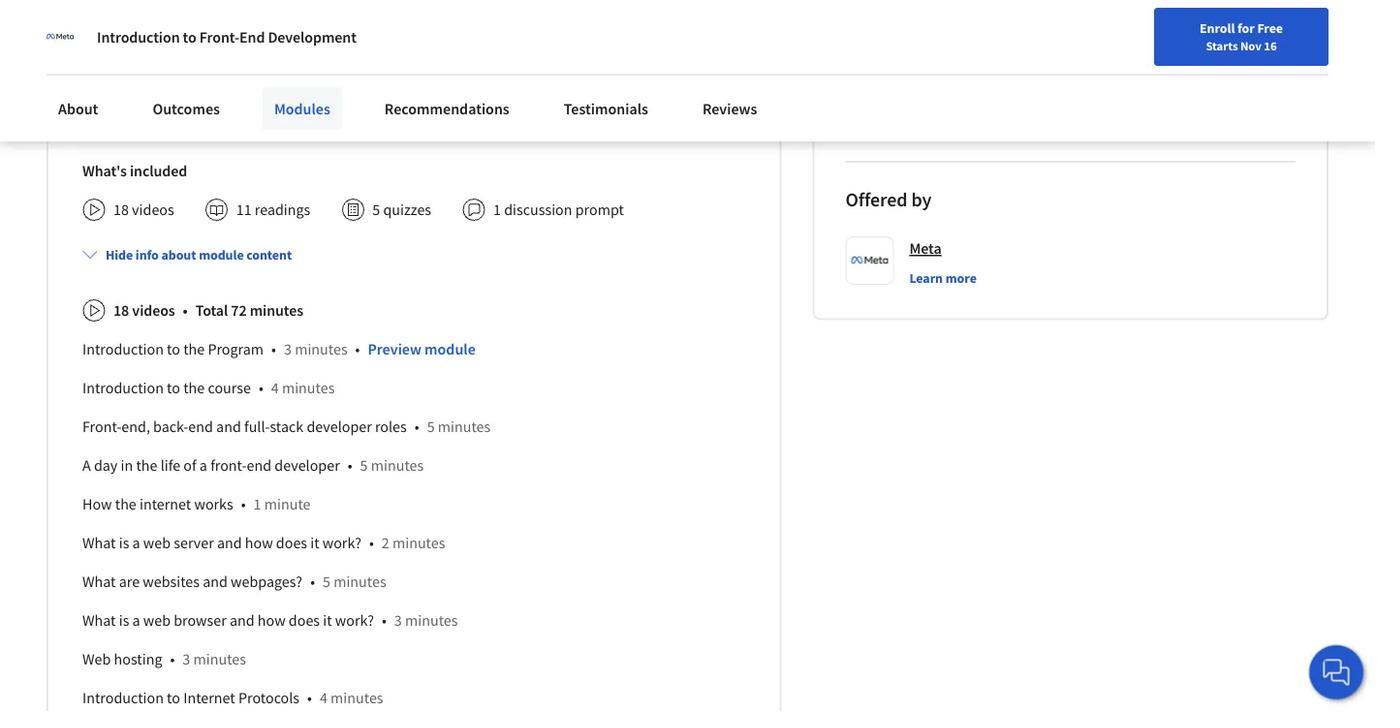 Task type: locate. For each thing, give the bounding box(es) containing it.
1 vertical spatial meta
[[910, 239, 942, 258]]

and up take
[[556, 53, 581, 72]]

1
[[127, 21, 134, 38], [493, 200, 501, 219], [254, 495, 261, 514]]

1 left discussion
[[493, 200, 501, 219]]

4
[[154, 21, 161, 38], [271, 378, 279, 398], [320, 689, 328, 708]]

0 horizontal spatial roles
[[375, 417, 407, 437]]

1 right "module"
[[127, 21, 134, 38]]

end down introduction to the course • 4 minutes
[[188, 417, 213, 437]]

a up are at the left
[[132, 533, 140, 553]]

is for what is a web server and how does it work? • 2 minutes
[[119, 533, 129, 553]]

0 vertical spatial is
[[119, 533, 129, 553]]

0 horizontal spatial end,
[[122, 417, 150, 437]]

18 videos
[[113, 200, 174, 219], [113, 301, 175, 320]]

5 down preview module 'link'
[[427, 417, 435, 437]]

1 horizontal spatial 3
[[284, 340, 292, 359]]

full- down "different"
[[363, 76, 389, 95]]

1 vertical spatial web
[[143, 533, 171, 553]]

stack inside info about module content element
[[270, 417, 304, 437]]

1 horizontal spatial module
[[425, 340, 476, 359]]

0 vertical spatial roles
[[608, 53, 640, 72]]

internet
[[671, 99, 723, 119], [140, 495, 191, 514]]

1 vertical spatial stack
[[270, 417, 304, 437]]

complete
[[213, 21, 266, 38]]

stack
[[389, 76, 422, 95], [270, 417, 304, 437]]

underpin
[[553, 99, 613, 119]]

what for what is a web browser and how does it work?
[[82, 611, 116, 630]]

2 vertical spatial how
[[258, 611, 286, 630]]

roles up first
[[608, 53, 640, 72]]

1 vertical spatial front-
[[210, 456, 247, 475]]

internet inside in this module, you will learn about the different types of web developers and the roles and responsibilities of front-end, back-end, and full-stack developers. you will take a first look at the core technologies of html, css, and javascript and explore the concepts that underpin how the internet works.
[[671, 99, 723, 119]]

included
[[130, 161, 187, 181]]

0 horizontal spatial about
[[161, 246, 196, 263]]

0 vertical spatial internet
[[671, 99, 723, 119]]

end, up javascript
[[303, 76, 332, 95]]

by right "offered"
[[912, 187, 932, 212]]

1 vertical spatial about
[[161, 246, 196, 263]]

1 vertical spatial module
[[425, 340, 476, 359]]

2 vertical spatial what
[[82, 611, 116, 630]]

front- up html,
[[200, 76, 236, 95]]

0 vertical spatial stack
[[389, 76, 422, 95]]

1 vertical spatial what
[[82, 572, 116, 592]]

technologies
[[82, 99, 166, 119]]

of left html,
[[169, 99, 182, 119]]

front- up works at the left of the page
[[210, 456, 247, 475]]

1 vertical spatial roles
[[375, 417, 407, 437]]

0 horizontal spatial front-
[[82, 417, 122, 437]]

videos down included
[[132, 200, 174, 219]]

web
[[451, 53, 478, 72], [143, 533, 171, 553], [143, 611, 171, 630]]

end, down learn
[[236, 76, 265, 95]]

module left content
[[199, 246, 244, 263]]

4 right the protocols
[[320, 689, 328, 708]]

about down development
[[271, 53, 310, 72]]

5 left quizzes at the left top
[[373, 200, 380, 219]]

1 horizontal spatial back-
[[268, 76, 303, 95]]

web inside in this module, you will learn about the different types of web developers and the roles and responsibilities of front-end, back-end, and full-stack developers. you will take a first look at the core technologies of html, css, and javascript and explore the concepts that underpin how the internet works.
[[451, 53, 478, 72]]

will
[[209, 53, 232, 72], [531, 76, 554, 95]]

webpages?
[[231, 572, 303, 592]]

roles down preview on the left of page
[[375, 417, 407, 437]]

how
[[82, 495, 112, 514]]

1 vertical spatial 3
[[394, 611, 402, 630]]

about link
[[47, 87, 110, 130]]

2 what from the top
[[82, 572, 116, 592]]

show notifications image
[[1150, 24, 1173, 47]]

of up the outcomes
[[184, 76, 197, 95]]

what up web
[[82, 611, 116, 630]]

0 horizontal spatial 3
[[183, 650, 190, 669]]

meta
[[974, 74, 1006, 93], [910, 239, 942, 258]]

what's
[[82, 161, 127, 181]]

web hosting • 3 minutes
[[82, 650, 246, 669]]

0 horizontal spatial by
[[912, 187, 932, 212]]

3 what from the top
[[82, 611, 116, 630]]

introduction down hosting
[[82, 689, 164, 708]]

testimonials
[[564, 99, 648, 118]]

1 vertical spatial front-
[[82, 417, 122, 437]]

0 horizontal spatial it
[[310, 533, 319, 553]]

module right preview on the left of page
[[425, 340, 476, 359]]

18 down what's included
[[113, 200, 129, 219]]

end, up in
[[122, 417, 150, 437]]

0 vertical spatial developer
[[307, 417, 372, 437]]

discussion
[[504, 200, 572, 219]]

5 quizzes
[[373, 200, 431, 219]]

how down look
[[616, 99, 644, 119]]

3
[[284, 340, 292, 359], [394, 611, 402, 630], [183, 650, 190, 669]]

0 vertical spatial what
[[82, 533, 116, 553]]

1 horizontal spatial 4
[[271, 378, 279, 398]]

2 vertical spatial 3
[[183, 650, 190, 669]]

internet down life on the left of the page
[[140, 495, 191, 514]]

1 horizontal spatial stack
[[389, 76, 422, 95]]

1 horizontal spatial meta
[[974, 74, 1006, 93]]

free
[[1258, 19, 1283, 37]]

1 vertical spatial back-
[[153, 417, 188, 437]]

server
[[174, 533, 214, 553]]

staff
[[1009, 74, 1039, 93]]

what
[[82, 533, 116, 553], [82, 572, 116, 592], [82, 611, 116, 630]]

hide info about module content button
[[75, 237, 300, 272]]

2 horizontal spatial 1
[[493, 200, 501, 219]]

introduction for introduction to front-end development
[[97, 27, 180, 47]]

• right course
[[259, 378, 263, 398]]

• left preview on the left of page
[[355, 340, 360, 359]]

and up the browser
[[203, 572, 228, 592]]

1 vertical spatial 18 videos
[[113, 301, 175, 320]]

2 vertical spatial 4
[[320, 689, 328, 708]]

it for what is a web server and how does it work?
[[310, 533, 319, 553]]

to left internet
[[167, 689, 180, 708]]

first
[[599, 76, 624, 95]]

1 vertical spatial 4
[[271, 378, 279, 398]]

1 vertical spatial 18
[[113, 301, 129, 320]]

full- inside in this module, you will learn about the different types of web developers and the roles and responsibilities of front-end, back-end, and full-stack developers. you will take a first look at the core technologies of html, css, and javascript and explore the concepts that underpin how the internet works.
[[363, 76, 389, 95]]

0 vertical spatial meta
[[974, 74, 1006, 93]]

0 horizontal spatial 1
[[127, 21, 134, 38]]

0 horizontal spatial meta
[[910, 239, 942, 258]]

2 18 videos from the top
[[113, 301, 175, 320]]

0 vertical spatial back-
[[268, 76, 303, 95]]

about right the info
[[161, 246, 196, 263]]

how the internet works • 1 minute
[[82, 495, 311, 514]]

0 vertical spatial 1
[[127, 21, 134, 38]]

preview module link
[[368, 340, 476, 359]]

1 vertical spatial it
[[323, 611, 332, 630]]

the
[[313, 53, 334, 72], [584, 53, 605, 72], [674, 76, 696, 95], [438, 99, 459, 119], [647, 99, 668, 119], [183, 340, 205, 359], [183, 378, 205, 398], [136, 456, 157, 475], [115, 495, 136, 514]]

0 horizontal spatial 4
[[154, 21, 161, 38]]

will up that
[[531, 76, 554, 95]]

work?
[[323, 533, 362, 553], [335, 611, 374, 630]]

1 what from the top
[[82, 533, 116, 553]]

reviews
[[703, 99, 757, 118]]

about
[[58, 99, 98, 118]]

does down webpages?
[[289, 611, 320, 630]]

to up the you
[[183, 27, 196, 47]]

0 vertical spatial about
[[271, 53, 310, 72]]

introduction up in
[[82, 378, 164, 398]]

about inside dropdown button
[[161, 246, 196, 263]]

a left first
[[588, 76, 596, 95]]

1 horizontal spatial it
[[323, 611, 332, 630]]

a
[[82, 456, 91, 475]]

end,
[[236, 76, 265, 95], [303, 76, 332, 95], [122, 417, 150, 437]]

javascript
[[289, 99, 355, 119]]

html,
[[185, 99, 226, 119]]

0 vertical spatial 18
[[113, 200, 129, 219]]

full- inside info about module content element
[[244, 417, 270, 437]]

18 inside info about module content element
[[113, 301, 129, 320]]

1 vertical spatial work?
[[335, 611, 374, 630]]

0 horizontal spatial full-
[[244, 417, 270, 437]]

how up webpages?
[[245, 533, 273, 553]]

of right life on the left of the page
[[184, 456, 196, 475]]

in
[[121, 456, 133, 475]]

0 vertical spatial work?
[[323, 533, 362, 553]]

what is a web browser and how does it work? • 3 minutes
[[82, 611, 458, 630]]

1 horizontal spatial full-
[[363, 76, 389, 95]]

work? for what is a web browser and how does it work?
[[335, 611, 374, 630]]

18 down hide
[[113, 301, 129, 320]]

and
[[556, 53, 581, 72], [643, 53, 668, 72], [335, 76, 360, 95], [261, 99, 286, 119], [358, 99, 383, 119], [216, 417, 241, 437], [217, 533, 242, 553], [203, 572, 228, 592], [230, 611, 255, 630]]

4 left hours
[[154, 21, 161, 38]]

1 horizontal spatial 1
[[254, 495, 261, 514]]

learn
[[910, 269, 943, 286]]

1 is from the top
[[119, 533, 129, 553]]

what left are at the left
[[82, 572, 116, 592]]

full- up a day in the life of a front-end developer • 5 minutes
[[244, 417, 270, 437]]

end
[[188, 417, 213, 437], [247, 456, 272, 475]]

introduction for introduction to the program • 3 minutes • preview module
[[82, 340, 164, 359]]

to for program
[[167, 340, 180, 359]]

stack up explore
[[389, 76, 422, 95]]

0 vertical spatial web
[[451, 53, 478, 72]]

roles inside in this module, you will learn about the different types of web developers and the roles and responsibilities of front-end, back-end, and full-stack developers. you will take a first look at the core technologies of html, css, and javascript and explore the concepts that underpin how the internet works.
[[608, 53, 640, 72]]

front- up day
[[82, 417, 122, 437]]

• right webpages?
[[310, 572, 315, 592]]

offered
[[846, 187, 908, 212]]

0 vertical spatial does
[[276, 533, 307, 553]]

1 vertical spatial full-
[[244, 417, 270, 437]]

does down minute
[[276, 533, 307, 553]]

to
[[198, 21, 210, 38], [183, 27, 196, 47], [167, 340, 180, 359], [167, 378, 180, 398], [167, 689, 180, 708]]

front- inside info about module content element
[[82, 417, 122, 437]]

1 vertical spatial internet
[[140, 495, 191, 514]]

minutes
[[250, 301, 303, 320], [295, 340, 348, 359], [282, 378, 335, 398], [438, 417, 491, 437], [371, 456, 424, 475], [393, 533, 445, 553], [334, 572, 386, 592], [405, 611, 458, 630], [193, 650, 246, 669], [331, 689, 383, 708]]

1 vertical spatial 1
[[493, 200, 501, 219]]

meta left staff on the right
[[974, 74, 1006, 93]]

0 horizontal spatial internet
[[140, 495, 191, 514]]

1 horizontal spatial by
[[955, 74, 971, 93]]

explore
[[386, 99, 435, 119]]

to left course
[[167, 378, 180, 398]]

by right taught
[[955, 74, 971, 93]]

• down 2
[[382, 611, 387, 630]]

0 vertical spatial front-
[[200, 76, 236, 95]]

0 horizontal spatial module
[[199, 246, 244, 263]]

introduction up introduction to the course • 4 minutes
[[82, 340, 164, 359]]

0 vertical spatial it
[[310, 533, 319, 553]]

stack up a day in the life of a front-end developer • 5 minutes
[[270, 417, 304, 437]]

enroll for free starts nov 16
[[1200, 19, 1283, 53]]

what down how
[[82, 533, 116, 553]]

2 horizontal spatial 4
[[320, 689, 328, 708]]

back- inside in this module, you will learn about the different types of web developers and the roles and responsibilities of front-end, back-end, and full-stack developers. you will take a first look at the core technologies of html, css, and javascript and explore the concepts that underpin how the internet works.
[[268, 76, 303, 95]]

1 vertical spatial by
[[912, 187, 932, 212]]

2 horizontal spatial end,
[[303, 76, 332, 95]]

a
[[588, 76, 596, 95], [200, 456, 207, 475], [132, 533, 140, 553], [132, 611, 140, 630]]

2 horizontal spatial 3
[[394, 611, 402, 630]]

videos
[[132, 200, 174, 219], [132, 301, 175, 320]]

videos down the info
[[132, 301, 175, 320]]

what are websites and webpages? • 5 minutes
[[82, 572, 386, 592]]

1 horizontal spatial internet
[[671, 99, 723, 119]]

2 vertical spatial 1
[[254, 495, 261, 514]]

2 is from the top
[[119, 611, 129, 630]]

how down webpages?
[[258, 611, 286, 630]]

web up web hosting • 3 minutes at the left of the page
[[143, 611, 171, 630]]

meta up the learn
[[910, 239, 942, 258]]

0 vertical spatial front-
[[199, 27, 239, 47]]

0 vertical spatial module
[[199, 246, 244, 263]]

for
[[1238, 19, 1255, 37]]

1 left minute
[[254, 495, 261, 514]]

0 vertical spatial 18 videos
[[113, 200, 174, 219]]

and right server
[[217, 533, 242, 553]]

front- up the you
[[199, 27, 239, 47]]

None search field
[[276, 12, 596, 51]]

work? for what is a web server and how does it work?
[[323, 533, 362, 553]]

0 horizontal spatial back-
[[153, 417, 188, 437]]

1 vertical spatial how
[[245, 533, 273, 553]]

end, inside info about module content element
[[122, 417, 150, 437]]

learn more
[[910, 269, 977, 286]]

2 18 from the top
[[113, 301, 129, 320]]

0 vertical spatial how
[[616, 99, 644, 119]]

18 videos inside info about module content element
[[113, 301, 175, 320]]

18 videos down the info
[[113, 301, 175, 320]]

4 down introduction to the program • 3 minutes • preview module
[[271, 378, 279, 398]]

0 horizontal spatial stack
[[270, 417, 304, 437]]

are
[[119, 572, 140, 592]]

reviews link
[[691, 87, 769, 130]]

will down introduction to front-end development
[[209, 53, 232, 72]]

readings
[[255, 200, 310, 219]]

0 vertical spatial will
[[209, 53, 232, 72]]

• down front-end, back-end and full-stack developer roles • 5 minutes
[[348, 456, 352, 475]]

1 vertical spatial will
[[531, 76, 554, 95]]

in
[[82, 53, 95, 72]]

1 vertical spatial videos
[[132, 301, 175, 320]]

0 horizontal spatial end
[[188, 417, 213, 437]]

• right hosting
[[170, 650, 175, 669]]

1 vertical spatial end
[[247, 456, 272, 475]]

of inside info about module content element
[[184, 456, 196, 475]]

0 vertical spatial end
[[188, 417, 213, 437]]

recommendations
[[385, 99, 510, 118]]

module
[[199, 246, 244, 263], [425, 340, 476, 359]]

1 vertical spatial developer
[[275, 456, 340, 475]]

the right at
[[674, 76, 696, 95]]

back- up the "modules"
[[268, 76, 303, 95]]

back- up life on the left of the page
[[153, 417, 188, 437]]

0 vertical spatial videos
[[132, 200, 174, 219]]

web up developers.
[[451, 53, 478, 72]]

how for 2 minutes
[[245, 533, 273, 553]]

1 18 videos from the top
[[113, 200, 174, 219]]

0 vertical spatial by
[[955, 74, 971, 93]]

full-
[[363, 76, 389, 95], [244, 417, 270, 437]]

menu item
[[1005, 19, 1130, 82]]

18 videos down what's included
[[113, 200, 174, 219]]

1 horizontal spatial end,
[[236, 76, 265, 95]]

1 vertical spatial does
[[289, 611, 320, 630]]

hours
[[163, 21, 196, 38]]

2 videos from the top
[[132, 301, 175, 320]]

prompt
[[576, 200, 624, 219]]

content
[[246, 246, 292, 263]]

0 vertical spatial full-
[[363, 76, 389, 95]]

web left server
[[143, 533, 171, 553]]

internet down the "core"
[[671, 99, 723, 119]]

2 vertical spatial web
[[143, 611, 171, 630]]

1 horizontal spatial about
[[271, 53, 310, 72]]

it
[[310, 533, 319, 553], [323, 611, 332, 630]]

5 down front-end, back-end and full-stack developer roles • 5 minutes
[[360, 456, 368, 475]]

does for what is a web server and how does it work?
[[276, 533, 307, 553]]

back- inside info about module content element
[[153, 417, 188, 437]]

1 horizontal spatial roles
[[608, 53, 640, 72]]

taught
[[906, 74, 952, 93]]

introduction up module,
[[97, 27, 180, 47]]

1 vertical spatial is
[[119, 611, 129, 630]]



Task type: describe. For each thing, give the bounding box(es) containing it.
module,
[[125, 53, 179, 72]]

browser
[[174, 611, 227, 630]]

and down course
[[216, 417, 241, 437]]

look
[[627, 76, 655, 95]]

at
[[658, 76, 671, 95]]

to for protocols
[[167, 689, 180, 708]]

types
[[396, 53, 431, 72]]

a up hosting
[[132, 611, 140, 630]]

what for what is a web server and how does it work?
[[82, 533, 116, 553]]

different
[[337, 53, 393, 72]]

• right works at the left of the page
[[241, 495, 246, 514]]

hosting
[[114, 650, 162, 669]]

total
[[196, 301, 228, 320]]

the down at
[[647, 99, 668, 119]]

• total 72 minutes
[[183, 301, 303, 320]]

1 horizontal spatial end
[[247, 456, 272, 475]]

introduction to the course • 4 minutes
[[82, 378, 335, 398]]

a day in the life of a front-end developer • 5 minutes
[[82, 456, 424, 475]]

the left course
[[183, 378, 205, 398]]

how inside in this module, you will learn about the different types of web developers and the roles and responsibilities of front-end, back-end, and full-stack developers. you will take a first look at the core technologies of html, css, and javascript and explore the concepts that underpin how the internet works.
[[616, 99, 644, 119]]

• left 2
[[369, 533, 374, 553]]

concepts
[[462, 99, 520, 119]]

introduction to front-end development
[[97, 27, 357, 47]]

program
[[208, 340, 264, 359]]

responsibilities
[[82, 76, 181, 95]]

and down what are websites and webpages? • 5 minutes
[[230, 611, 255, 630]]

16
[[1264, 38, 1277, 53]]

it for what is a web browser and how does it work?
[[323, 611, 332, 630]]

what's included
[[82, 161, 187, 181]]

the right how
[[115, 495, 136, 514]]

recommendations link
[[373, 87, 521, 130]]

11
[[236, 200, 252, 219]]

1 horizontal spatial front-
[[199, 27, 239, 47]]

1 18 from the top
[[113, 200, 129, 219]]

protocols
[[238, 689, 300, 708]]

taught by meta staff
[[906, 74, 1039, 93]]

roles inside info about module content element
[[375, 417, 407, 437]]

meta link
[[910, 236, 942, 260]]

day
[[94, 456, 118, 475]]

internet inside info about module content element
[[140, 495, 191, 514]]

developers.
[[426, 76, 501, 95]]

taught by meta staff link
[[906, 74, 1039, 93]]

72
[[231, 301, 247, 320]]

a inside in this module, you will learn about the different types of web developers and the roles and responsibilities of front-end, back-end, and full-stack developers. you will take a first look at the core technologies of html, css, and javascript and explore the concepts that underpin how the internet works.
[[588, 76, 596, 95]]

web for what is a web server and how does it work? • 2 minutes
[[143, 533, 171, 553]]

and right css,
[[261, 99, 286, 119]]

4 for internet
[[320, 689, 328, 708]]

a right life on the left of the page
[[200, 456, 207, 475]]

introduction to internet protocols • 4 minutes
[[82, 689, 383, 708]]

stack inside in this module, you will learn about the different types of web developers and the roles and responsibilities of front-end, back-end, and full-stack developers. you will take a first look at the core technologies of html, css, and javascript and explore the concepts that underpin how the internet works.
[[389, 76, 422, 95]]

offered by
[[846, 187, 932, 212]]

1 discussion prompt
[[493, 200, 624, 219]]

enroll
[[1200, 19, 1235, 37]]

front- inside info about module content element
[[210, 456, 247, 475]]

internet
[[183, 689, 235, 708]]

works
[[194, 495, 233, 514]]

to for end
[[183, 27, 196, 47]]

about inside in this module, you will learn about the different types of web developers and the roles and responsibilities of front-end, back-end, and full-stack developers. you will take a first look at the core technologies of html, css, and javascript and explore the concepts that underpin how the internet works.
[[271, 53, 310, 72]]

development
[[268, 27, 357, 47]]

outcomes link
[[141, 87, 232, 130]]

more
[[946, 269, 977, 286]]

1 videos from the top
[[132, 200, 174, 219]]

life
[[161, 456, 180, 475]]

end
[[239, 27, 265, 47]]

11 readings
[[236, 200, 310, 219]]

5 right webpages?
[[323, 572, 330, 592]]

module
[[82, 21, 125, 38]]

what for what are websites and webpages?
[[82, 572, 116, 592]]

front-end, back-end and full-stack developer roles • 5 minutes
[[82, 417, 491, 437]]

• down preview module 'link'
[[415, 417, 419, 437]]

hide info about module content
[[106, 246, 292, 263]]

quizzes
[[383, 200, 431, 219]]

course
[[208, 378, 251, 398]]

this
[[98, 53, 122, 72]]

you
[[182, 53, 206, 72]]

testimonials link
[[552, 87, 660, 130]]

nov
[[1241, 38, 1262, 53]]

module inside hide info about module content dropdown button
[[199, 246, 244, 263]]

coursera image
[[23, 16, 146, 47]]

4 for the
[[271, 378, 279, 398]]

introduction for introduction to internet protocols • 4 minutes
[[82, 689, 164, 708]]

of right types
[[434, 53, 447, 72]]

• right program
[[272, 340, 276, 359]]

and down "different"
[[335, 76, 360, 95]]

the down developers.
[[438, 99, 459, 119]]

is for what is a web browser and how does it work? • 3 minutes
[[119, 611, 129, 630]]

modules
[[274, 99, 330, 118]]

websites
[[143, 572, 200, 592]]

0 horizontal spatial will
[[209, 53, 232, 72]]

info
[[136, 246, 159, 263]]

web for what is a web browser and how does it work? • 3 minutes
[[143, 611, 171, 630]]

developers
[[481, 53, 553, 72]]

1 inside info about module content element
[[254, 495, 261, 514]]

module 1 • 4 hours to complete
[[82, 21, 266, 38]]

0 vertical spatial 3
[[284, 340, 292, 359]]

and up at
[[643, 53, 668, 72]]

• up module,
[[142, 21, 146, 38]]

take
[[557, 76, 585, 95]]

• left total
[[183, 301, 188, 320]]

works.
[[82, 122, 125, 142]]

in this module, you will learn about the different types of web developers and the roles and responsibilities of front-end, back-end, and full-stack developers. you will take a first look at the core technologies of html, css, and javascript and explore the concepts that underpin how the internet works.
[[82, 53, 727, 142]]

the right in
[[136, 456, 157, 475]]

by for taught
[[955, 74, 971, 93]]

2
[[382, 533, 389, 553]]

web
[[82, 650, 111, 669]]

videos inside info about module content element
[[132, 301, 175, 320]]

0 vertical spatial 4
[[154, 21, 161, 38]]

front- inside in this module, you will learn about the different types of web developers and the roles and responsibilities of front-end, back-end, and full-stack developers. you will take a first look at the core technologies of html, css, and javascript and explore the concepts that underpin how the internet works.
[[200, 76, 236, 95]]

learn
[[235, 53, 268, 72]]

meta image
[[47, 23, 74, 50]]

the down development
[[313, 53, 334, 72]]

starts
[[1206, 38, 1238, 53]]

css,
[[229, 99, 258, 119]]

outcomes
[[153, 99, 220, 118]]

the up first
[[584, 53, 605, 72]]

how for 3 minutes
[[258, 611, 286, 630]]

taught by meta staff image
[[849, 74, 891, 117]]

introduction for introduction to the course • 4 minutes
[[82, 378, 164, 398]]

learn more button
[[910, 268, 977, 287]]

chat with us image
[[1321, 657, 1352, 688]]

hide
[[106, 246, 133, 263]]

to right hours
[[198, 21, 210, 38]]

preview
[[368, 340, 422, 359]]

does for what is a web browser and how does it work?
[[289, 611, 320, 630]]

to for course
[[167, 378, 180, 398]]

by for offered
[[912, 187, 932, 212]]

• right the protocols
[[307, 689, 312, 708]]

the up introduction to the course • 4 minutes
[[183, 340, 205, 359]]

info about module content element
[[75, 229, 746, 711]]

1 horizontal spatial will
[[531, 76, 554, 95]]

minute
[[264, 495, 311, 514]]

and left explore
[[358, 99, 383, 119]]

core
[[699, 76, 727, 95]]

you
[[504, 76, 528, 95]]

introduction to the program • 3 minutes • preview module
[[82, 340, 476, 359]]



Task type: vqa. For each thing, say whether or not it's contained in the screenshot.
RESULTS on the bottom of page
no



